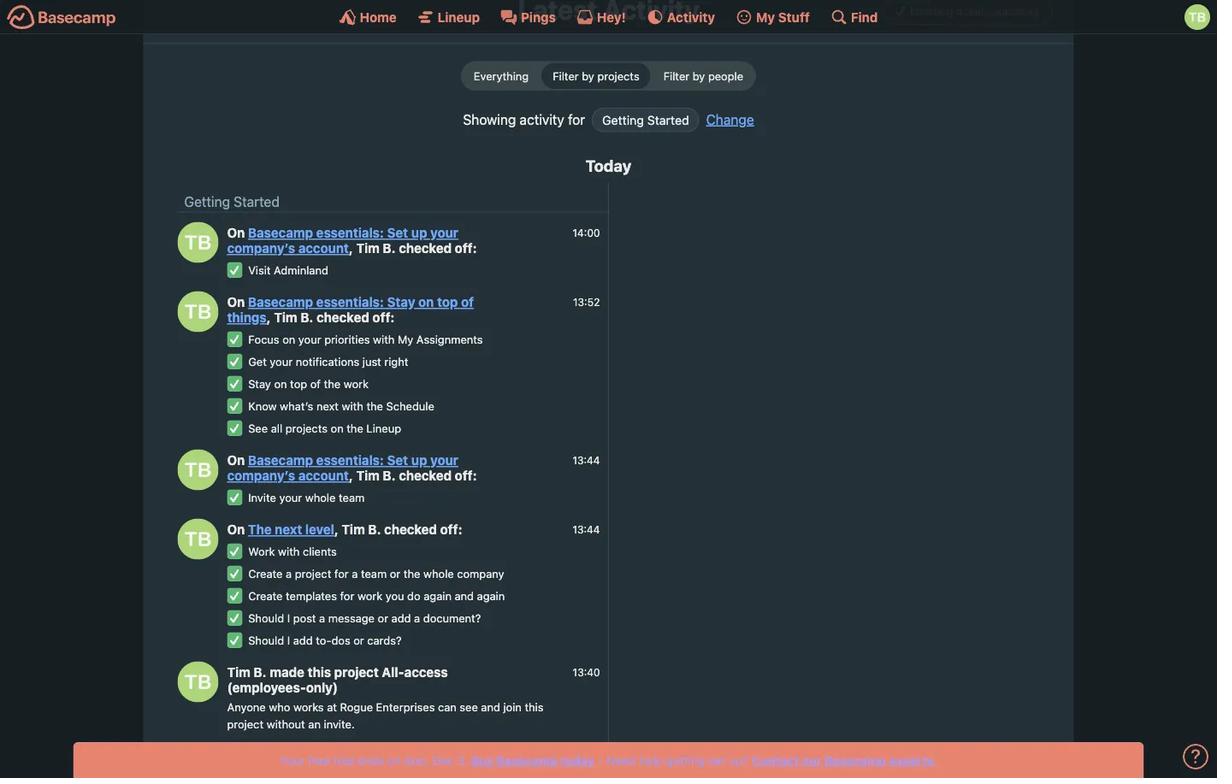 Task type: locate. For each thing, give the bounding box(es) containing it.
tim burton image
[[178, 222, 219, 263], [178, 450, 219, 491], [178, 662, 219, 703]]

4 on from the top
[[227, 522, 245, 537]]

1 horizontal spatial getting started
[[602, 113, 689, 127]]

tim inside tim b. made this project all-access (employees-only)
[[227, 665, 251, 680]]

get your notifications just right link
[[248, 356, 409, 368]]

1 vertical spatial tim burton image
[[178, 450, 219, 491]]

lineup left pings dropdown button
[[438, 9, 480, 24]]

my up the right on the left of the page
[[398, 333, 413, 346]]

1 horizontal spatial projects
[[598, 69, 640, 82]]

0 vertical spatial 13:44 element
[[573, 454, 600, 466]]

whole up level
[[305, 492, 336, 504]]

1 vertical spatial add
[[293, 634, 313, 647]]

basecamp right our
[[825, 754, 886, 768]]

0 vertical spatial my
[[756, 9, 775, 24]]

1 horizontal spatial filter
[[664, 69, 690, 82]]

2 filter from the left
[[664, 69, 690, 82]]

basecamp for adminland
[[248, 225, 313, 240]]

1 vertical spatial ,       tim b. checked off:
[[267, 310, 395, 325]]

0 horizontal spatial again
[[424, 590, 452, 603]]

create for create a project for a team or the whole company
[[248, 568, 283, 581]]

0 horizontal spatial or
[[354, 634, 364, 647]]

create
[[248, 568, 283, 581], [248, 590, 283, 603]]

started
[[647, 113, 689, 127], [234, 193, 280, 209]]

up for invite your whole team
[[411, 453, 427, 468]]

stay on top of the work link
[[248, 378, 369, 391]]

my inside popup button
[[756, 9, 775, 24]]

2 should from the top
[[248, 634, 284, 647]]

3 on from the top
[[227, 453, 248, 468]]

0 vertical spatial 13:44
[[573, 454, 600, 466]]

1 horizontal spatial project
[[295, 568, 331, 581]]

work
[[344, 378, 369, 391], [358, 590, 383, 603]]

2 basecamp essentials: set up your company's account link from the top
[[227, 453, 459, 483]]

next up see all projects on the lineup link
[[317, 400, 339, 413]]

1 horizontal spatial of
[[461, 295, 474, 310]]

basecamp essentials: set up your company's account for visit adminland
[[227, 225, 459, 256]]

project down "anyone"
[[227, 718, 264, 731]]

essentials: inside basecamp essentials: stay on top of things
[[316, 295, 384, 310]]

top up the what's
[[290, 378, 307, 391]]

lineup
[[438, 9, 480, 24], [367, 422, 401, 435]]

a down work with clients
[[286, 568, 292, 581]]

sun,
[[405, 754, 429, 768]]

0 vertical spatial ,       tim b. checked off:
[[349, 241, 477, 256]]

work up the know what's next with the schedule
[[344, 378, 369, 391]]

stay inside basecamp essentials: stay on top of things
[[387, 295, 415, 310]]

2 vertical spatial or
[[354, 634, 364, 647]]

account for your
[[298, 468, 349, 483]]

join
[[503, 701, 522, 714]]

0 vertical spatial i
[[287, 612, 290, 625]]

for right "activity"
[[568, 111, 585, 128]]

0 horizontal spatial lineup
[[367, 422, 401, 435]]

on up the
[[227, 453, 248, 468]]

0 vertical spatial basecamp essentials: set up your company's account link
[[227, 225, 459, 256]]

up for visit adminland
[[411, 225, 427, 240]]

i left the post
[[287, 612, 290, 625]]

switch accounts image
[[7, 4, 116, 31]]

by inside submit
[[693, 69, 705, 82]]

i up made
[[287, 634, 290, 647]]

of inside basecamp essentials: stay on top of things
[[461, 295, 474, 310]]

0 horizontal spatial by
[[582, 69, 595, 82]]

2 account from the top
[[298, 468, 349, 483]]

tim up (employees-
[[227, 665, 251, 680]]

2 vertical spatial essentials:
[[316, 453, 384, 468]]

for down clients
[[334, 568, 349, 581]]

13:44 for basecamp essentials: set up your company's account
[[573, 454, 600, 466]]

3 essentials: from the top
[[316, 453, 384, 468]]

1 by from the left
[[582, 69, 595, 82]]

0 vertical spatial stay
[[387, 295, 415, 310]]

0 vertical spatial lineup
[[438, 9, 480, 24]]

the
[[248, 522, 272, 537]]

filter for filter by projects
[[553, 69, 579, 82]]

2 horizontal spatial project
[[334, 665, 379, 680]]

basecamp essentials: set up your company's account link up adminland
[[227, 225, 459, 256]]

0 vertical spatial tim burton image
[[1185, 4, 1211, 30]]

need
[[607, 754, 636, 768]]

1 vertical spatial or
[[378, 612, 388, 625]]

basecamp
[[248, 225, 313, 240], [248, 295, 313, 310], [248, 453, 313, 468], [497, 754, 558, 768], [825, 754, 886, 768]]

on
[[419, 295, 434, 310], [282, 333, 295, 346], [274, 378, 287, 391], [331, 422, 344, 435], [388, 754, 401, 768]]

team up create templates for work you do again and again link
[[361, 568, 387, 581]]

0 vertical spatial work
[[344, 378, 369, 391]]

1 vertical spatial should
[[248, 634, 284, 647]]

1 vertical spatial account
[[298, 468, 349, 483]]

, up invite your whole team 'link' in the left bottom of the page
[[349, 468, 353, 483]]

essentials: up priorities
[[316, 295, 384, 310]]

getting
[[602, 113, 644, 127], [184, 193, 230, 209]]

invite your whole team
[[248, 492, 365, 504]]

work up should i post a message or add a document? link
[[358, 590, 383, 603]]

or up you
[[390, 568, 401, 581]]

by inside submit
[[582, 69, 595, 82]]

works
[[293, 701, 324, 714]]

projects inside submit
[[598, 69, 640, 82]]

b. up basecamp essentials: stay on top of things
[[383, 241, 396, 256]]

0 vertical spatial getting started
[[602, 113, 689, 127]]

basecamp essentials: stay on top of things
[[227, 295, 474, 325]]

0 vertical spatial up
[[411, 225, 427, 240]]

the
[[324, 378, 341, 391], [367, 400, 383, 413], [347, 422, 363, 435], [404, 568, 420, 581]]

basecamp essentials: set up your company's account link
[[227, 225, 459, 256], [227, 453, 459, 483]]

again down "company"
[[477, 590, 505, 603]]

essentials: down see all projects on the lineup
[[316, 453, 384, 468]]

off:
[[455, 241, 477, 256], [373, 310, 395, 325], [455, 468, 477, 483], [440, 522, 462, 537]]

1 vertical spatial create
[[248, 590, 283, 603]]

13:44 element for the next level
[[573, 523, 600, 535]]

account
[[298, 241, 349, 256], [298, 468, 349, 483]]

a right the post
[[319, 612, 325, 625]]

a up create templates for work you do again and again
[[352, 568, 358, 581]]

1 i from the top
[[287, 612, 290, 625]]

b. for visit adminland
[[383, 241, 396, 256]]

,       tim b. checked off: for invite your whole team
[[349, 468, 477, 483]]

off: for invite your whole team
[[455, 468, 477, 483]]

1 vertical spatial for
[[334, 568, 349, 581]]

2 horizontal spatial with
[[373, 333, 395, 346]]

basecamp inside basecamp essentials: stay on top of things
[[248, 295, 313, 310]]

b. up the on the next level ,       tim b. checked off:
[[383, 468, 396, 483]]

b. for invite your whole team
[[383, 468, 396, 483]]

1 horizontal spatial top
[[437, 295, 458, 310]]

things
[[227, 310, 267, 325]]

1 horizontal spatial by
[[693, 69, 705, 82]]

1 vertical spatial project
[[334, 665, 379, 680]]

1 vertical spatial and
[[481, 701, 500, 714]]

on
[[227, 225, 248, 240], [227, 295, 248, 310], [227, 453, 248, 468], [227, 522, 245, 537]]

1 tim burton image from the top
[[178, 222, 219, 263]]

0 horizontal spatial getting
[[184, 193, 230, 209]]

to-
[[316, 634, 332, 647]]

basecamp essentials: set up your company's account down see all projects on the lineup
[[227, 453, 459, 483]]

work
[[248, 545, 275, 558]]

basecamp essentials: stay on top of things link
[[227, 295, 474, 325]]

1 horizontal spatial started
[[647, 113, 689, 127]]

2 essentials: from the top
[[316, 295, 384, 310]]

should i post a message or add a document?
[[248, 612, 481, 625]]

again
[[424, 590, 452, 603], [477, 590, 505, 603]]

1 vertical spatial this
[[525, 701, 544, 714]]

by
[[582, 69, 595, 82], [693, 69, 705, 82]]

and up document?
[[455, 590, 474, 603]]

0 vertical spatial getting
[[602, 113, 644, 127]]

1 13:44 element from the top
[[573, 454, 600, 466]]

and
[[455, 590, 474, 603], [481, 701, 500, 714]]

filter up "activity"
[[553, 69, 579, 82]]

home link
[[339, 9, 397, 26]]

filter left people
[[664, 69, 690, 82]]

or right dos
[[354, 634, 364, 647]]

my stuff button
[[736, 9, 810, 26]]

access
[[404, 665, 448, 680]]

1 vertical spatial up
[[411, 453, 427, 468]]

1 vertical spatial set
[[387, 453, 408, 468]]

tim up the on the next level ,       tim b. checked off:
[[356, 468, 380, 483]]

on up the things
[[227, 295, 248, 310]]

my left stuff
[[756, 9, 775, 24]]

getting started up visit
[[184, 193, 280, 209]]

0 vertical spatial basecamp essentials: set up your company's account
[[227, 225, 459, 256]]

checked for focus on your priorities with my assignments
[[317, 310, 369, 325]]

2 vertical spatial ,       tim b. checked off:
[[349, 468, 477, 483]]

2 vertical spatial project
[[227, 718, 264, 731]]

or
[[390, 568, 401, 581], [378, 612, 388, 625], [354, 634, 364, 647]]

a
[[286, 568, 292, 581], [352, 568, 358, 581], [319, 612, 325, 625], [414, 612, 420, 625]]

stay down get
[[248, 378, 271, 391]]

1 13:44 from the top
[[573, 454, 600, 466]]

0 vertical spatial project
[[295, 568, 331, 581]]

1 basecamp essentials: set up your company's account from the top
[[227, 225, 459, 256]]

november
[[592, 757, 670, 775]]

1 should from the top
[[248, 612, 284, 625]]

0 horizontal spatial top
[[290, 378, 307, 391]]

should for should i post a message or add a document?
[[248, 612, 284, 625]]

main element
[[0, 0, 1217, 34]]

0 horizontal spatial getting started
[[184, 193, 280, 209]]

top up assignments
[[437, 295, 458, 310]]

by left people
[[693, 69, 705, 82]]

and inside anyone who works at rogue enterprises can see and join this project without an invite.
[[481, 701, 500, 714]]

tim for visit adminland
[[356, 241, 380, 256]]

basecamp down all
[[248, 453, 313, 468]]

by for people
[[693, 69, 705, 82]]

1 horizontal spatial and
[[481, 701, 500, 714]]

stay up the focus on your priorities with my assignments
[[387, 295, 415, 310]]

0 horizontal spatial this
[[308, 665, 331, 680]]

of down "notifications"
[[310, 378, 321, 391]]

company's up the invite
[[227, 468, 295, 483]]

next up work with clients
[[275, 522, 302, 537]]

1 vertical spatial of
[[310, 378, 321, 391]]

for for activity
[[568, 111, 585, 128]]

team
[[339, 492, 365, 504], [361, 568, 387, 581]]

13:44
[[573, 454, 600, 466], [573, 523, 600, 535]]

visit adminland link
[[248, 264, 328, 277]]

0 horizontal spatial projects
[[286, 422, 328, 435]]

this right join
[[525, 701, 544, 714]]

0 horizontal spatial my
[[398, 333, 413, 346]]

should left the post
[[248, 612, 284, 625]]

or for add
[[378, 612, 388, 625]]

essentials: up adminland
[[316, 225, 384, 240]]

2 up from the top
[[411, 453, 427, 468]]

post
[[293, 612, 316, 625]]

today
[[586, 156, 632, 175]]

again right do
[[424, 590, 452, 603]]

for
[[568, 111, 585, 128], [334, 568, 349, 581], [340, 590, 355, 603]]

1 essentials: from the top
[[316, 225, 384, 240]]

account up invite your whole team 'link' in the left bottom of the page
[[298, 468, 349, 483]]

1 vertical spatial whole
[[424, 568, 454, 581]]

1 horizontal spatial this
[[525, 701, 544, 714]]

the down the know what's next with the schedule
[[347, 422, 363, 435]]

getting started
[[602, 113, 689, 127], [184, 193, 280, 209]]

2 13:44 element from the top
[[573, 523, 600, 535]]

0 vertical spatial account
[[298, 241, 349, 256]]

tim up basecamp essentials: stay on top of things
[[356, 241, 380, 256]]

checked
[[399, 241, 452, 256], [317, 310, 369, 325], [399, 468, 452, 483], [384, 522, 437, 537]]

0 vertical spatial should
[[248, 612, 284, 625]]

1 horizontal spatial lineup
[[438, 9, 480, 24]]

Filter by people submit
[[653, 63, 755, 89]]

1 vertical spatial basecamp essentials: set up your company's account link
[[227, 453, 459, 483]]

team up the on the next level ,       tim b. checked off:
[[339, 492, 365, 504]]

whole left "company"
[[424, 568, 454, 581]]

project inside tim b. made this project all-access (employees-only)
[[334, 665, 379, 680]]

just
[[363, 356, 381, 368]]

1 set from the top
[[387, 225, 408, 240]]

tim burton image for the next level
[[178, 519, 219, 560]]

buy
[[471, 754, 494, 768]]

set for invite your whole team
[[387, 453, 408, 468]]

1 vertical spatial company's
[[227, 468, 295, 483]]

0 vertical spatial add
[[392, 612, 411, 625]]

b. inside tim b. made this project all-access (employees-only)
[[254, 665, 267, 680]]

1 vertical spatial top
[[290, 378, 307, 391]]

create templates for work you do again and again link
[[248, 590, 505, 603]]

account up adminland
[[298, 241, 349, 256]]

tim burton image
[[1185, 4, 1211, 30], [178, 291, 219, 332], [178, 519, 219, 560]]

create for create templates for work you do again and again
[[248, 590, 283, 603]]

create templates for work you do again and again
[[248, 590, 505, 603]]

1 horizontal spatial with
[[342, 400, 364, 413]]

0 vertical spatial essentials:
[[316, 225, 384, 240]]

on up the what's
[[274, 378, 287, 391]]

1 vertical spatial projects
[[286, 422, 328, 435]]

up
[[411, 225, 427, 240], [411, 453, 427, 468]]

this
[[308, 665, 331, 680], [525, 701, 544, 714]]

project up rogue
[[334, 665, 379, 680]]

i for post
[[287, 612, 290, 625]]

the for lineup
[[347, 422, 363, 435]]

1 create from the top
[[248, 568, 283, 581]]

on down getting started link at the left top
[[227, 225, 248, 240]]

2 again from the left
[[477, 590, 505, 603]]

1 account from the top
[[298, 241, 349, 256]]

13:40 element
[[573, 666, 600, 678]]

0 vertical spatial set
[[387, 225, 408, 240]]

lineup inside main element
[[438, 9, 480, 24]]

basecamp for on
[[248, 295, 313, 310]]

1 on from the top
[[227, 225, 248, 240]]

projects
[[598, 69, 640, 82], [286, 422, 328, 435]]

invite your whole team link
[[248, 492, 365, 504]]

1 vertical spatial getting started
[[184, 193, 280, 209]]

projects down the what's
[[286, 422, 328, 435]]

filter by projects
[[553, 69, 640, 82]]

or up cards?
[[378, 612, 388, 625]]

1 again from the left
[[424, 590, 452, 603]]

13:52
[[573, 296, 600, 308]]

b. up (employees-
[[254, 665, 267, 680]]

2 on from the top
[[227, 295, 248, 310]]

, up focus
[[267, 310, 271, 325]]

1 horizontal spatial my
[[756, 9, 775, 24]]

essentials: for your
[[316, 453, 384, 468]]

of up assignments
[[461, 295, 474, 310]]

1 vertical spatial lineup
[[367, 422, 401, 435]]

1 horizontal spatial again
[[477, 590, 505, 603]]

1 vertical spatial i
[[287, 634, 290, 647]]

tim up focus
[[274, 310, 297, 325]]

started up visit
[[234, 193, 280, 209]]

started down the filter by people submit
[[647, 113, 689, 127]]

assignments
[[417, 333, 483, 346]]

projects down hey!
[[598, 69, 640, 82]]

2 create from the top
[[248, 590, 283, 603]]

0 horizontal spatial with
[[278, 545, 300, 558]]

b. down adminland
[[301, 310, 313, 325]]

projects for by
[[598, 69, 640, 82]]

checked for invite your whole team
[[399, 468, 452, 483]]

0 vertical spatial company's
[[227, 241, 295, 256]]

1 up from the top
[[411, 225, 427, 240]]

2 vertical spatial tim burton image
[[178, 662, 219, 703]]

for up message
[[340, 590, 355, 603]]

filter
[[553, 69, 579, 82], [664, 69, 690, 82]]

only)
[[306, 680, 338, 695]]

anyone who works at rogue enterprises can see and join this project without an invite.
[[227, 701, 544, 731]]

add
[[392, 612, 411, 625], [293, 634, 313, 647]]

the left schedule
[[367, 400, 383, 413]]

with up just
[[373, 333, 395, 346]]

0 vertical spatial for
[[568, 111, 585, 128]]

work with clients
[[248, 545, 337, 558]]

with down the next level link
[[278, 545, 300, 558]]

2 i from the top
[[287, 634, 290, 647]]

basecamp essentials: set up your company's account link down see all projects on the lineup
[[227, 453, 459, 483]]

0 horizontal spatial started
[[234, 193, 280, 209]]

basecamp down visit adminland "link"
[[248, 295, 313, 310]]

filter inside submit
[[553, 69, 579, 82]]

company's
[[227, 241, 295, 256], [227, 468, 295, 483]]

company's up visit
[[227, 241, 295, 256]]

add left to-
[[293, 634, 313, 647]]

2 13:44 from the top
[[573, 523, 600, 535]]

on up assignments
[[419, 295, 434, 310]]

1 vertical spatial team
[[361, 568, 387, 581]]

2 basecamp essentials: set up your company's account from the top
[[227, 453, 459, 483]]

1 vertical spatial essentials:
[[316, 295, 384, 310]]

Everything submit
[[463, 63, 540, 89]]

the down get your notifications just right in the top left of the page
[[324, 378, 341, 391]]

2 by from the left
[[693, 69, 705, 82]]

getting started down filter activity group
[[602, 113, 689, 127]]

basecamp up visit adminland
[[248, 225, 313, 240]]

1 filter from the left
[[553, 69, 579, 82]]

filter inside submit
[[664, 69, 690, 82]]

1 horizontal spatial or
[[378, 612, 388, 625]]

without
[[267, 718, 305, 731]]

0 vertical spatial of
[[461, 295, 474, 310]]

2 vertical spatial for
[[340, 590, 355, 603]]

1 vertical spatial tim burton image
[[178, 291, 219, 332]]

with up see all projects on the lineup link
[[342, 400, 364, 413]]

on left the
[[227, 522, 245, 537]]

this up only)
[[308, 665, 331, 680]]

0 vertical spatial tim burton image
[[178, 222, 219, 263]]

, up basecamp essentials: stay on top of things
[[349, 241, 353, 256]]

1 vertical spatial work
[[358, 590, 383, 603]]

1 company's from the top
[[227, 241, 295, 256]]

tim burton image for invite
[[178, 450, 219, 491]]

0 horizontal spatial project
[[227, 718, 264, 731]]

and left join
[[481, 701, 500, 714]]

2 set from the top
[[387, 453, 408, 468]]

lineup link
[[417, 9, 480, 26]]

2 tim burton image from the top
[[178, 450, 219, 491]]

0 vertical spatial and
[[455, 590, 474, 603]]

should up made
[[248, 634, 284, 647]]

, for invite your whole team
[[349, 468, 353, 483]]

2 company's from the top
[[227, 468, 295, 483]]

lineup down schedule
[[367, 422, 401, 435]]

0 vertical spatial whole
[[305, 492, 336, 504]]

1 basecamp essentials: set up your company's account link from the top
[[227, 225, 459, 256]]

tim right level
[[342, 522, 365, 537]]

13:44 element
[[573, 454, 600, 466], [573, 523, 600, 535]]

by down hey! popup button
[[582, 69, 595, 82]]

, for focus on your priorities with my assignments
[[267, 310, 271, 325]]

0 vertical spatial projects
[[598, 69, 640, 82]]

0 horizontal spatial stay
[[248, 378, 271, 391]]

0 vertical spatial create
[[248, 568, 283, 581]]

0 horizontal spatial of
[[310, 378, 321, 391]]

basecamp essentials: set up your company's account link for invite your whole team
[[227, 453, 459, 483]]

0 horizontal spatial filter
[[553, 69, 579, 82]]

project up templates
[[295, 568, 331, 581]]

,
[[349, 241, 353, 256], [267, 310, 271, 325], [349, 468, 353, 483], [334, 522, 339, 537]]

of
[[461, 295, 474, 310], [310, 378, 321, 391]]

add down you
[[392, 612, 411, 625]]

set
[[387, 225, 408, 240], [387, 453, 408, 468]]

everything
[[474, 69, 529, 82]]

1 vertical spatial 13:44
[[573, 523, 600, 535]]

basecamp essentials: set up your company's account up adminland
[[227, 225, 459, 256]]



Task type: vqa. For each thing, say whether or not it's contained in the screenshot.


Task type: describe. For each thing, give the bounding box(es) containing it.
see all projects on the lineup link
[[248, 422, 401, 435]]

basecamp for your
[[248, 453, 313, 468]]

projects for all
[[286, 422, 328, 435]]

create a project for a team or the whole company
[[248, 568, 504, 581]]

enterprises
[[376, 701, 435, 714]]

do
[[407, 590, 421, 603]]

20
[[674, 757, 694, 775]]

b. up create a project for a team or the whole company
[[368, 522, 381, 537]]

top inside basecamp essentials: stay on top of things
[[437, 295, 458, 310]]

templates
[[286, 590, 337, 603]]

dec
[[432, 754, 454, 768]]

create a project for a team or the whole company link
[[248, 568, 504, 581]]

0 horizontal spatial add
[[293, 634, 313, 647]]

or for cards?
[[354, 634, 364, 647]]

work with clients link
[[248, 545, 337, 558]]

on down know what's next with the schedule link
[[331, 422, 344, 435]]

pings button
[[501, 9, 556, 26]]

essentials: for adminland
[[316, 225, 384, 240]]

on left 'sun,'
[[388, 754, 401, 768]]

•
[[598, 754, 603, 768]]

0 horizontal spatial whole
[[305, 492, 336, 504]]

the for work
[[324, 378, 341, 391]]

basecamp essentials: set up your company's account link for visit adminland
[[227, 225, 459, 256]]

see all projects on the lineup
[[248, 422, 401, 435]]

the next level link
[[248, 522, 334, 537]]

focus on your priorities with my assignments link
[[248, 333, 483, 346]]

this inside tim b. made this project all-access (employees-only)
[[308, 665, 331, 680]]

showing activity for
[[463, 111, 585, 128]]

monday, november 20
[[523, 757, 694, 775]]

,       tim b. checked off: for visit adminland
[[349, 241, 477, 256]]

contact our basecamp experts link
[[752, 754, 934, 768]]

notifications
[[296, 356, 360, 368]]

your
[[280, 754, 305, 768]]

stay on top of the work
[[248, 378, 369, 391]]

all
[[271, 422, 283, 435]]

should i post a message or add a document? link
[[248, 612, 481, 625]]

activity
[[667, 9, 715, 24]]

off: for visit adminland
[[455, 241, 477, 256]]

an
[[308, 718, 321, 731]]

home
[[360, 9, 397, 24]]

next for level
[[275, 522, 302, 537]]

all-
[[382, 665, 404, 680]]

essentials: for on
[[316, 295, 384, 310]]

b. for focus on your priorities with my assignments
[[301, 310, 313, 325]]

invite.
[[324, 718, 355, 731]]

13:52 element
[[573, 296, 600, 308]]

tim burton image for basecamp essentials: stay on top of things
[[178, 291, 219, 332]]

message
[[328, 612, 375, 625]]

this inside anyone who works at rogue enterprises can see and join this project without an invite.
[[525, 701, 544, 714]]

activity link
[[647, 9, 715, 26]]

at
[[327, 701, 337, 714]]

getting started link
[[184, 193, 280, 209]]

visit adminland
[[248, 264, 328, 277]]

know what's next with the schedule
[[248, 400, 435, 413]]

set for visit adminland
[[387, 225, 408, 240]]

you
[[386, 590, 404, 603]]

basecamp right buy
[[497, 754, 558, 768]]

right
[[384, 356, 409, 368]]

visit
[[248, 264, 271, 277]]

know what's next with the schedule link
[[248, 400, 435, 413]]

trial
[[333, 754, 354, 768]]

, up clients
[[334, 522, 339, 537]]

0 vertical spatial team
[[339, 492, 365, 504]]

on right focus
[[282, 333, 295, 346]]

find
[[851, 9, 878, 24]]

people
[[708, 69, 744, 82]]

by for projects
[[582, 69, 595, 82]]

know
[[248, 400, 277, 413]]

help
[[639, 754, 663, 768]]

13:44 for the next level
[[573, 523, 600, 535]]

stuff
[[778, 9, 810, 24]]

experts
[[889, 754, 934, 768]]

invite
[[248, 492, 276, 504]]

,       tim b. checked off: for focus on your priorities with my assignments
[[267, 310, 395, 325]]

13:40
[[573, 666, 600, 678]]

account for adminland
[[298, 241, 349, 256]]

0 vertical spatial with
[[373, 333, 395, 346]]

activity
[[520, 111, 565, 128]]

who
[[269, 701, 290, 714]]

tim b. made this project all-access (employees-only)
[[227, 665, 448, 695]]

2 horizontal spatial or
[[390, 568, 401, 581]]

basecamp essentials: set up your company's account for invite your whole team
[[227, 453, 459, 483]]

i for add
[[287, 634, 290, 647]]

company's for invite
[[227, 468, 295, 483]]

focus on your priorities with my assignments
[[248, 333, 483, 346]]

on inside basecamp essentials: stay on top of things
[[419, 295, 434, 310]]

adminland
[[274, 264, 328, 277]]

on for invite your whole team
[[227, 453, 248, 468]]

schedule
[[386, 400, 435, 413]]

buy basecamp today link
[[471, 754, 595, 768]]

on for focus on your priorities with my assignments
[[227, 295, 248, 310]]

filter activity group
[[461, 61, 756, 91]]

14:00 element
[[573, 227, 600, 239]]

clients
[[303, 545, 337, 558]]

filter by people
[[664, 69, 744, 82]]

13:44 element for basecamp essentials: set up your company's account
[[573, 454, 600, 466]]

for for templates
[[340, 590, 355, 603]]

find button
[[831, 9, 878, 26]]

company's for visit
[[227, 241, 295, 256]]

on the next level ,       tim b. checked off:
[[227, 522, 462, 537]]

0 horizontal spatial and
[[455, 590, 474, 603]]

get your notifications just right
[[248, 356, 409, 368]]

checked for visit adminland
[[399, 241, 452, 256]]

up?
[[729, 754, 749, 768]]

focus
[[248, 333, 279, 346]]

3 tim burton image from the top
[[178, 662, 219, 703]]

getting
[[666, 754, 705, 768]]

get
[[248, 356, 267, 368]]

next for with
[[317, 400, 339, 413]]

hey! button
[[577, 9, 626, 26]]

company
[[457, 568, 504, 581]]

anyone
[[227, 701, 266, 714]]

the up do
[[404, 568, 420, 581]]

1 horizontal spatial whole
[[424, 568, 454, 581]]

3.
[[458, 754, 468, 768]]

1 vertical spatial stay
[[248, 378, 271, 391]]

our
[[802, 754, 822, 768]]

1 horizontal spatial getting
[[602, 113, 644, 127]]

project inside anyone who works at rogue enterprises can see and join this project without an invite.
[[227, 718, 264, 731]]

tim burton image for visit
[[178, 222, 219, 263]]

on for visit adminland
[[227, 225, 248, 240]]

filter for filter by people
[[664, 69, 690, 82]]

1 horizontal spatial add
[[392, 612, 411, 625]]

level
[[305, 522, 334, 537]]

tim for invite your whole team
[[356, 468, 380, 483]]

what's
[[280, 400, 313, 413]]

can
[[438, 701, 457, 714]]

off: for focus on your priorities with my assignments
[[373, 310, 395, 325]]

tim for focus on your priorities with my assignments
[[274, 310, 297, 325]]

, for visit adminland
[[349, 241, 353, 256]]

Filter by projects submit
[[542, 63, 651, 89]]

1 vertical spatial started
[[234, 193, 280, 209]]

cards?
[[367, 634, 402, 647]]

priorities
[[324, 333, 370, 346]]

a down do
[[414, 612, 420, 625]]

set
[[709, 754, 726, 768]]

.
[[934, 754, 938, 768]]

document?
[[423, 612, 481, 625]]

1 vertical spatial getting
[[184, 193, 230, 209]]

should for should i add to-dos or cards?
[[248, 634, 284, 647]]

rogue
[[340, 701, 373, 714]]

the for schedule
[[367, 400, 383, 413]]

today
[[561, 754, 595, 768]]

change link
[[706, 109, 754, 130]]

dos
[[332, 634, 351, 647]]

1 vertical spatial my
[[398, 333, 413, 346]]

my stuff
[[756, 9, 810, 24]]

made
[[270, 665, 305, 680]]



